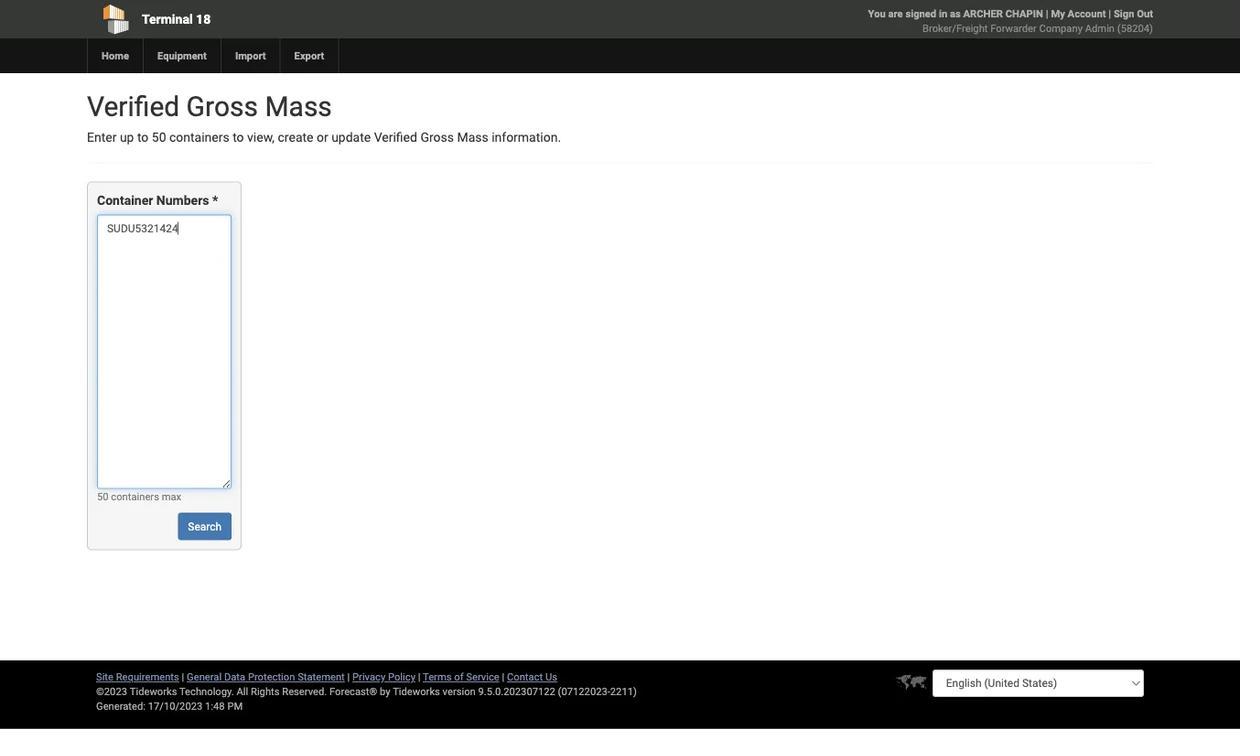 Task type: vqa. For each thing, say whether or not it's contained in the screenshot.
the User Type
no



Task type: describe. For each thing, give the bounding box(es) containing it.
equipment link
[[143, 38, 221, 73]]

9.5.0.202307122
[[478, 686, 556, 698]]

up
[[120, 130, 134, 145]]

container numbers *
[[97, 193, 218, 208]]

us
[[546, 672, 558, 683]]

search
[[188, 520, 222, 533]]

my
[[1051, 8, 1066, 20]]

signed
[[906, 8, 937, 20]]

forwarder
[[991, 22, 1037, 34]]

rights
[[251, 686, 280, 698]]

50 inside 50 containers max search
[[97, 491, 109, 503]]

(58204)
[[1118, 22, 1154, 34]]

generated:
[[96, 701, 146, 713]]

home link
[[87, 38, 143, 73]]

terminal
[[142, 11, 193, 27]]

create
[[278, 130, 314, 145]]

search button
[[178, 513, 232, 541]]

containers inside the verified gross mass enter up to 50 containers to view, create or update verified gross mass information.
[[169, 130, 230, 145]]

general
[[187, 672, 222, 683]]

export
[[294, 50, 324, 62]]

reserved.
[[282, 686, 327, 698]]

are
[[889, 8, 903, 20]]

terms
[[423, 672, 452, 683]]

site requirements link
[[96, 672, 179, 683]]

1 vertical spatial gross
[[421, 130, 454, 145]]

view,
[[247, 130, 275, 145]]

18
[[196, 11, 211, 27]]

17/10/2023
[[148, 701, 203, 713]]

terms of service link
[[423, 672, 500, 683]]

privacy policy link
[[353, 672, 416, 683]]

50 containers max search
[[97, 491, 222, 533]]

equipment
[[157, 50, 207, 62]]

data
[[224, 672, 245, 683]]

1 horizontal spatial mass
[[457, 130, 489, 145]]

my account link
[[1051, 8, 1106, 20]]

1 to from the left
[[137, 130, 149, 145]]

all
[[237, 686, 248, 698]]

privacy
[[353, 672, 386, 683]]

in
[[939, 8, 948, 20]]

terminal 18
[[142, 11, 211, 27]]

technology.
[[179, 686, 234, 698]]

| left my
[[1046, 8, 1049, 20]]

container
[[97, 193, 153, 208]]

| up tideworks
[[418, 672, 421, 683]]

you are signed in as archer chapin | my account | sign out broker/freight forwarder company admin (58204)
[[869, 8, 1154, 34]]

account
[[1068, 8, 1106, 20]]

statement
[[298, 672, 345, 683]]

pm
[[227, 701, 243, 713]]

0 horizontal spatial mass
[[265, 90, 332, 123]]

| up 9.5.0.202307122
[[502, 672, 505, 683]]

1 horizontal spatial verified
[[374, 130, 417, 145]]



Task type: locate. For each thing, give the bounding box(es) containing it.
verified up up on the top left of the page
[[87, 90, 180, 123]]

1 horizontal spatial containers
[[169, 130, 230, 145]]

containers inside 50 containers max search
[[111, 491, 159, 503]]

| left general
[[182, 672, 184, 683]]

general data protection statement link
[[187, 672, 345, 683]]

of
[[454, 672, 464, 683]]

©2023 tideworks
[[96, 686, 177, 698]]

0 vertical spatial 50
[[152, 130, 166, 145]]

containers left view,
[[169, 130, 230, 145]]

gross up view,
[[186, 90, 258, 123]]

2211)
[[611, 686, 637, 698]]

0 horizontal spatial 50
[[97, 491, 109, 503]]

by
[[380, 686, 391, 698]]

protection
[[248, 672, 295, 683]]

sign
[[1114, 8, 1135, 20]]

as
[[950, 8, 961, 20]]

terminal 18 link
[[87, 0, 515, 38]]

company
[[1040, 22, 1083, 34]]

information.
[[492, 130, 561, 145]]

50 left the max
[[97, 491, 109, 503]]

50 inside the verified gross mass enter up to 50 containers to view, create or update verified gross mass information.
[[152, 130, 166, 145]]

policy
[[388, 672, 416, 683]]

you
[[869, 8, 886, 20]]

50 right up on the top left of the page
[[152, 130, 166, 145]]

0 vertical spatial containers
[[169, 130, 230, 145]]

to right up on the top left of the page
[[137, 130, 149, 145]]

contact
[[507, 672, 543, 683]]

version
[[443, 686, 476, 698]]

verified gross mass enter up to 50 containers to view, create or update verified gross mass information.
[[87, 90, 561, 145]]

import link
[[221, 38, 280, 73]]

containers left the max
[[111, 491, 159, 503]]

| up forecast®
[[347, 672, 350, 683]]

0 vertical spatial gross
[[186, 90, 258, 123]]

export link
[[280, 38, 338, 73]]

0 vertical spatial mass
[[265, 90, 332, 123]]

0 horizontal spatial containers
[[111, 491, 159, 503]]

archer
[[964, 8, 1003, 20]]

requirements
[[116, 672, 179, 683]]

site
[[96, 672, 113, 683]]

service
[[466, 672, 500, 683]]

enter
[[87, 130, 117, 145]]

contact us link
[[507, 672, 558, 683]]

tideworks
[[393, 686, 440, 698]]

*
[[212, 193, 218, 208]]

numbers
[[156, 193, 209, 208]]

verified
[[87, 90, 180, 123], [374, 130, 417, 145]]

chapin
[[1006, 8, 1044, 20]]

2 to from the left
[[233, 130, 244, 145]]

1 vertical spatial containers
[[111, 491, 159, 503]]

mass up the create
[[265, 90, 332, 123]]

sign out link
[[1114, 8, 1154, 20]]

to left view,
[[233, 130, 244, 145]]

to
[[137, 130, 149, 145], [233, 130, 244, 145]]

mass
[[265, 90, 332, 123], [457, 130, 489, 145]]

out
[[1137, 8, 1154, 20]]

1 vertical spatial mass
[[457, 130, 489, 145]]

50
[[152, 130, 166, 145], [97, 491, 109, 503]]

mass left information.
[[457, 130, 489, 145]]

site requirements | general data protection statement | privacy policy | terms of service | contact us ©2023 tideworks technology. all rights reserved. forecast® by tideworks version 9.5.0.202307122 (07122023-2211) generated: 17/10/2023 1:48 pm
[[96, 672, 637, 713]]

broker/freight
[[923, 22, 988, 34]]

containers
[[169, 130, 230, 145], [111, 491, 159, 503]]

(07122023-
[[558, 686, 611, 698]]

max
[[162, 491, 181, 503]]

gross right update
[[421, 130, 454, 145]]

1 vertical spatial verified
[[374, 130, 417, 145]]

update
[[332, 130, 371, 145]]

admin
[[1086, 22, 1115, 34]]

1 horizontal spatial gross
[[421, 130, 454, 145]]

|
[[1046, 8, 1049, 20], [1109, 8, 1112, 20], [182, 672, 184, 683], [347, 672, 350, 683], [418, 672, 421, 683], [502, 672, 505, 683]]

0 horizontal spatial verified
[[87, 90, 180, 123]]

Container Numbers * text field
[[97, 215, 232, 489]]

0 horizontal spatial gross
[[186, 90, 258, 123]]

0 horizontal spatial to
[[137, 130, 149, 145]]

1 horizontal spatial 50
[[152, 130, 166, 145]]

verified right update
[[374, 130, 417, 145]]

1 vertical spatial 50
[[97, 491, 109, 503]]

1:48
[[205, 701, 225, 713]]

0 vertical spatial verified
[[87, 90, 180, 123]]

or
[[317, 130, 328, 145]]

1 horizontal spatial to
[[233, 130, 244, 145]]

home
[[102, 50, 129, 62]]

forecast®
[[330, 686, 377, 698]]

import
[[235, 50, 266, 62]]

gross
[[186, 90, 258, 123], [421, 130, 454, 145]]

| left sign at the top right of page
[[1109, 8, 1112, 20]]



